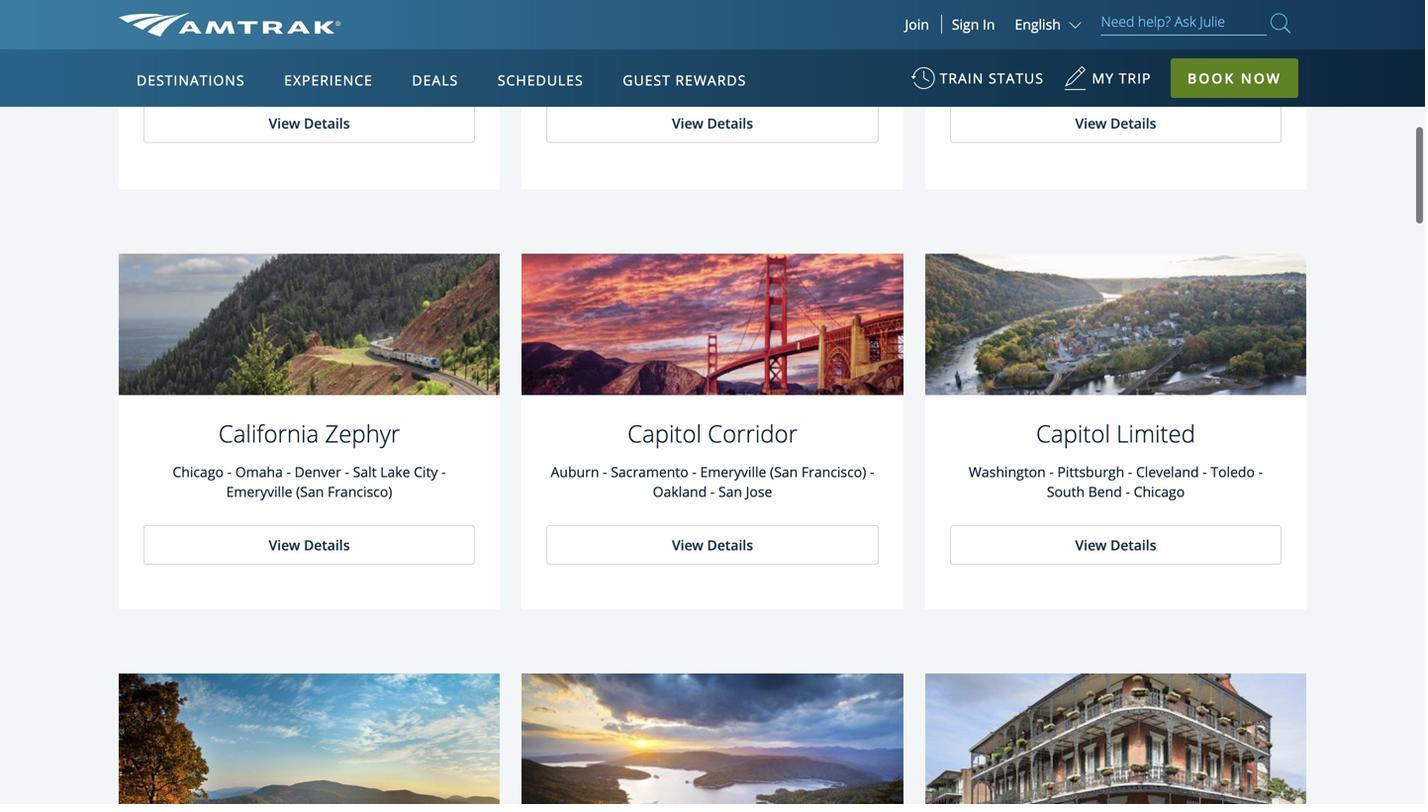 Task type: locate. For each thing, give the bounding box(es) containing it.
1 vertical spatial emeryville
[[226, 481, 293, 500]]

-
[[223, 59, 227, 78], [290, 59, 295, 78], [396, 59, 400, 78], [733, 59, 737, 78], [1038, 59, 1042, 78], [1140, 59, 1144, 78], [1196, 59, 1200, 78], [227, 462, 232, 480], [287, 462, 291, 480], [345, 462, 349, 480], [442, 462, 446, 480], [603, 462, 607, 480], [692, 462, 697, 480], [870, 462, 875, 480], [1050, 462, 1054, 480], [1128, 462, 1133, 480], [1203, 462, 1207, 480], [1259, 462, 1263, 480], [711, 481, 715, 500], [1126, 481, 1130, 500]]

my
[[1092, 69, 1115, 88]]

hartford
[[280, 14, 371, 46], [231, 59, 287, 78]]

view details down chicago - omaha - denver - salt lake city - emeryville (san francisco)
[[269, 535, 350, 554]]

view details down my trip popup button
[[1076, 113, 1157, 132]]

0 vertical spatial francisco)
[[802, 462, 867, 480]]

cleveland
[[1136, 462, 1199, 480]]

berkshire
[[1037, 14, 1139, 46]]

lorton, va (washington, dc) - sanford, fl (orlando)
[[547, 59, 878, 78]]

chicago left omaha at the left bottom
[[173, 462, 224, 480]]

zephyr
[[325, 417, 400, 449]]

view details for flyer
[[1076, 113, 1157, 132]]

francisco)
[[802, 462, 867, 480], [328, 481, 392, 500]]

view details link down bend
[[950, 525, 1282, 564]]

view
[[269, 113, 300, 132], [672, 113, 704, 132], [1076, 113, 1107, 132], [269, 535, 300, 554], [672, 535, 704, 554], [1076, 535, 1107, 554]]

view details for train
[[672, 113, 753, 132]]

view details down san
[[672, 535, 753, 554]]

emeryville up san
[[700, 462, 767, 480]]

view for limited
[[1076, 535, 1107, 554]]

0 vertical spatial emeryville
[[700, 462, 767, 480]]

view details link down san
[[546, 525, 879, 564]]

rewards
[[676, 71, 747, 90]]

(washington,
[[618, 59, 703, 78]]

view down my trip popup button
[[1076, 113, 1107, 132]]

washington - pittsburgh - cleveland - toledo - south bend - chicago
[[969, 462, 1263, 500]]

new
[[146, 59, 175, 78], [972, 59, 1001, 78]]

experience
[[284, 71, 373, 90]]

(san inside auburn - sacramento - emeryville (san francisco) - oakland - san jose
[[770, 462, 798, 480]]

destinations button
[[129, 52, 253, 108]]

capitol for capitol corridor
[[628, 417, 702, 449]]

details down san
[[707, 535, 753, 554]]

1 horizontal spatial emeryville
[[700, 462, 767, 480]]

1 vertical spatial (san
[[296, 481, 324, 500]]

jose
[[746, 481, 773, 500]]

view for flyer
[[1076, 113, 1107, 132]]

sacramento
[[611, 462, 689, 480]]

1 horizontal spatial new
[[972, 59, 1001, 78]]

1 horizontal spatial capitol
[[1036, 417, 1111, 449]]

auto train
[[658, 14, 768, 46]]

chicago
[[173, 462, 224, 480], [1134, 481, 1185, 500]]

guest
[[623, 71, 671, 90]]

corridor
[[708, 417, 798, 449]]

springfield
[[404, 59, 473, 78]]

view details link down experience
[[144, 103, 475, 142]]

new left 'york'
[[972, 59, 1001, 78]]

flyer
[[1145, 14, 1195, 46]]

auburn - sacramento - emeryville (san francisco) - oakland - san jose
[[551, 462, 875, 500]]

windsor
[[298, 59, 352, 78]]

salt
[[353, 462, 377, 480]]

sanford,
[[741, 59, 795, 78]]

view details link down chicago - omaha - denver - salt lake city - emeryville (san francisco)
[[144, 525, 475, 564]]

view down bend
[[1076, 535, 1107, 554]]

view details link down rewards
[[546, 103, 879, 142]]

book now
[[1188, 69, 1282, 88]]

view details link for zephyr
[[144, 525, 475, 564]]

banner containing join
[[0, 0, 1425, 457]]

emeryville down omaha at the left bottom
[[226, 481, 293, 500]]

details down chicago - omaha - denver - salt lake city - emeryville (san francisco)
[[304, 535, 350, 554]]

chicago down cleveland
[[1134, 481, 1185, 500]]

amtrak hartford line
[[197, 14, 422, 46]]

francisco) inside chicago - omaha - denver - salt lake city - emeryville (san francisco)
[[328, 481, 392, 500]]

dc)
[[706, 59, 729, 78]]

washington
[[969, 462, 1046, 480]]

view details down experience popup button
[[269, 113, 350, 132]]

1 horizontal spatial chicago
[[1134, 481, 1185, 500]]

capitol up pittsburgh
[[1036, 417, 1111, 449]]

new left haven
[[146, 59, 175, 78]]

(san down denver at the left bottom
[[296, 481, 324, 500]]

1 capitol from the left
[[628, 417, 702, 449]]

destinations
[[137, 71, 245, 90]]

details for zephyr
[[304, 535, 350, 554]]

details down experience
[[304, 113, 350, 132]]

details down bend
[[1111, 535, 1157, 554]]

haven
[[178, 59, 219, 78]]

schedules link
[[490, 49, 592, 107]]

albany
[[1148, 59, 1192, 78]]

pittsburgh
[[1058, 462, 1125, 480]]

city
[[414, 462, 438, 480]]

my trip
[[1092, 69, 1152, 88]]

0 horizontal spatial capitol
[[628, 417, 702, 449]]

capitol up sacramento
[[628, 417, 702, 449]]

1 vertical spatial francisco)
[[328, 481, 392, 500]]

train
[[940, 69, 984, 88]]

details for limited
[[1111, 535, 1157, 554]]

2 new from the left
[[972, 59, 1001, 78]]

hartford down amtrak
[[231, 59, 287, 78]]

1 horizontal spatial (san
[[770, 462, 798, 480]]

0 vertical spatial (san
[[770, 462, 798, 480]]

view for train
[[672, 113, 704, 132]]

details
[[304, 113, 350, 132], [707, 113, 753, 132], [1111, 113, 1157, 132], [304, 535, 350, 554], [707, 535, 753, 554], [1111, 535, 1157, 554]]

1 new from the left
[[146, 59, 175, 78]]

view details down bend
[[1076, 535, 1157, 554]]

details down rewards
[[707, 113, 753, 132]]

0 horizontal spatial francisco)
[[328, 481, 392, 500]]

details down trip
[[1111, 113, 1157, 132]]

view details link for train
[[546, 103, 879, 142]]

1 vertical spatial chicago
[[1134, 481, 1185, 500]]

0 vertical spatial chicago
[[173, 462, 224, 480]]

1 horizontal spatial francisco)
[[802, 462, 867, 480]]

lorton,
[[547, 59, 594, 78]]

san
[[719, 481, 742, 500]]

view details link
[[144, 103, 475, 142], [546, 103, 879, 142], [950, 103, 1282, 142], [144, 525, 475, 564], [546, 525, 879, 564], [950, 525, 1282, 564]]

0 horizontal spatial chicago
[[173, 462, 224, 480]]

omaha
[[235, 462, 283, 480]]

0 horizontal spatial (san
[[296, 481, 324, 500]]

view down new haven - hartford - windsor locks - springfield
[[269, 113, 300, 132]]

new for amtrak hartford line
[[146, 59, 175, 78]]

0 horizontal spatial emeryville
[[226, 481, 293, 500]]

oakland
[[653, 481, 707, 500]]

emeryville
[[700, 462, 767, 480], [226, 481, 293, 500]]

status
[[989, 69, 1044, 88]]

view details link down the my trip
[[950, 103, 1282, 142]]

view down the guest rewards popup button in the top of the page
[[672, 113, 704, 132]]

view details
[[269, 113, 350, 132], [672, 113, 753, 132], [1076, 113, 1157, 132], [269, 535, 350, 554], [672, 535, 753, 554], [1076, 535, 1157, 554]]

hartford up windsor
[[280, 14, 371, 46]]

view down the oakland
[[672, 535, 704, 554]]

schedules
[[498, 71, 584, 90]]

(san
[[770, 462, 798, 480], [296, 481, 324, 500]]

view down chicago - omaha - denver - salt lake city - emeryville (san francisco)
[[269, 535, 300, 554]]

locks
[[356, 59, 392, 78]]

banner
[[0, 0, 1425, 457]]

regions map image
[[192, 165, 668, 442]]

south
[[1047, 481, 1085, 500]]

0 horizontal spatial new
[[146, 59, 175, 78]]

application
[[192, 165, 668, 442]]

bend
[[1089, 481, 1122, 500]]

view details down rewards
[[672, 113, 753, 132]]

view details link for flyer
[[950, 103, 1282, 142]]

(san up 'jose'
[[770, 462, 798, 480]]

capitol
[[628, 417, 702, 449], [1036, 417, 1111, 449]]

2 capitol from the left
[[1036, 417, 1111, 449]]



Task type: vqa. For each thing, say whether or not it's contained in the screenshot.
auto
yes



Task type: describe. For each thing, give the bounding box(es) containing it.
in
[[983, 15, 995, 34]]

english button
[[1015, 15, 1086, 34]]

join
[[905, 15, 929, 34]]

view for hartford
[[269, 113, 300, 132]]

now
[[1241, 69, 1282, 88]]

view details for corridor
[[672, 535, 753, 554]]

search icon image
[[1271, 9, 1291, 37]]

va
[[597, 59, 614, 78]]

view for corridor
[[672, 535, 704, 554]]

poughkeepsie
[[1046, 59, 1136, 78]]

details for flyer
[[1111, 113, 1157, 132]]

toledo
[[1211, 462, 1255, 480]]

view details link for hartford
[[144, 103, 475, 142]]

fl
[[799, 59, 813, 78]]

emeryville inside auburn - sacramento - emeryville (san francisco) - oakland - san jose
[[700, 462, 767, 480]]

chicago inside chicago - omaha - denver - salt lake city - emeryville (san francisco)
[[173, 462, 224, 480]]

auto
[[658, 14, 708, 46]]

new york - poughkeepsie - albany - pittsfield
[[972, 59, 1260, 78]]

details for train
[[707, 113, 753, 132]]

capitol limited
[[1036, 417, 1196, 449]]

deals
[[412, 71, 459, 90]]

view for zephyr
[[269, 535, 300, 554]]

view details for zephyr
[[269, 535, 350, 554]]

trip
[[1119, 69, 1152, 88]]

view details link for corridor
[[546, 525, 879, 564]]

francisco) inside auburn - sacramento - emeryville (san francisco) - oakland - san jose
[[802, 462, 867, 480]]

1 vertical spatial hartford
[[231, 59, 287, 78]]

view details link for limited
[[950, 525, 1282, 564]]

book now button
[[1171, 58, 1299, 98]]

train status link
[[911, 59, 1044, 108]]

join button
[[893, 15, 942, 34]]

new haven - hartford - windsor locks - springfield
[[146, 59, 473, 78]]

train status
[[940, 69, 1044, 88]]

train
[[714, 14, 768, 46]]

book
[[1188, 69, 1236, 88]]

(san inside chicago - omaha - denver - salt lake city - emeryville (san francisco)
[[296, 481, 324, 500]]

guest rewards button
[[615, 52, 755, 108]]

experience button
[[276, 52, 381, 108]]

limited
[[1117, 417, 1196, 449]]

chicago inside 'washington - pittsburgh - cleveland - toledo - south bend - chicago'
[[1134, 481, 1185, 500]]

sign
[[952, 15, 979, 34]]

berkshire flyer
[[1037, 14, 1195, 46]]

chicago - omaha - denver - salt lake city - emeryville (san francisco)
[[173, 462, 446, 500]]

line
[[377, 14, 422, 46]]

york
[[1005, 59, 1034, 78]]

Please enter your search item search field
[[1101, 10, 1267, 36]]

deals button
[[404, 52, 466, 108]]

lake
[[380, 462, 410, 480]]

pittsfield
[[1204, 59, 1260, 78]]

sign in
[[952, 15, 995, 34]]

new for berkshire flyer
[[972, 59, 1001, 78]]

auburn
[[551, 462, 599, 480]]

view details for limited
[[1076, 535, 1157, 554]]

emeryville inside chicago - omaha - denver - salt lake city - emeryville (san francisco)
[[226, 481, 293, 500]]

amtrak
[[197, 14, 273, 46]]

my trip button
[[1064, 59, 1152, 108]]

amtrak image
[[119, 13, 341, 37]]

view details for hartford
[[269, 113, 350, 132]]

details for corridor
[[707, 535, 753, 554]]

(orlando)
[[817, 59, 878, 78]]

capitol corridor
[[628, 417, 798, 449]]

english
[[1015, 15, 1061, 34]]

guest rewards
[[623, 71, 747, 90]]

capitol for capitol limited
[[1036, 417, 1111, 449]]

denver
[[295, 462, 341, 480]]

sign in button
[[952, 15, 995, 34]]

details for hartford
[[304, 113, 350, 132]]

0 vertical spatial hartford
[[280, 14, 371, 46]]

california
[[219, 417, 319, 449]]

california zephyr
[[219, 417, 400, 449]]



